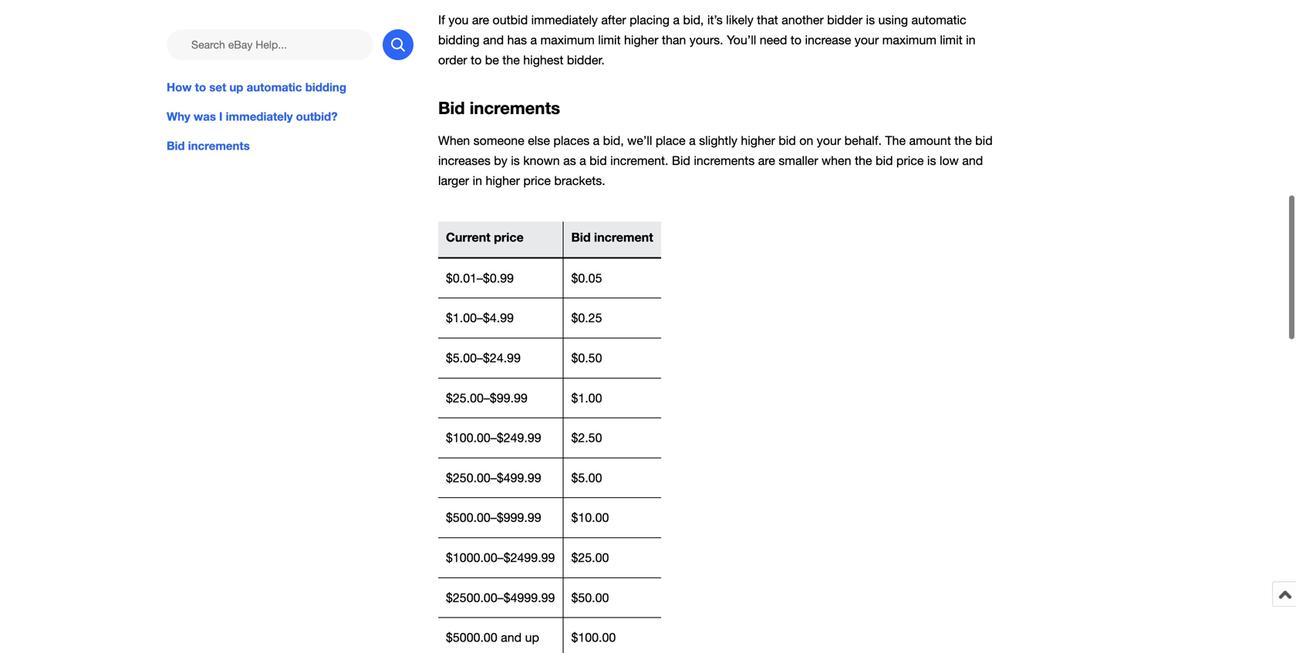 Task type: vqa. For each thing, say whether or not it's contained in the screenshot.
bid, to the left
yes



Task type: locate. For each thing, give the bounding box(es) containing it.
your inside when someone else places a bid, we'll place a slightly higher bid on your behalf. the amount the bid increases by is known as a bid increment. bid increments are smaller when the bid price is low and larger in higher price brackets.
[[817, 133, 841, 148]]

0 vertical spatial are
[[472, 13, 489, 27]]

to inside how to set up automatic bidding link
[[195, 80, 206, 94]]

to left set
[[195, 80, 206, 94]]

your down the "bidder"
[[855, 33, 879, 47]]

$0.01–$0.99
[[446, 271, 514, 285]]

why was i immediately outbid?
[[167, 110, 338, 124]]

$0.50
[[571, 351, 602, 365]]

are left smaller
[[758, 154, 776, 168]]

maximum down using
[[883, 33, 937, 47]]

$0.05
[[571, 271, 602, 285]]

up
[[230, 80, 243, 94], [525, 631, 539, 645]]

bid inside when someone else places a bid, we'll place a slightly higher bid on your behalf. the amount the bid increases by is known as a bid increment. bid increments are smaller when the bid price is low and larger in higher price brackets.
[[672, 154, 691, 168]]

your inside if you are outbid immediately after placing a bid, it's likely that another bidder is using automatic bidding and has a maximum limit higher than yours. you'll need to increase your maximum limit in order to be the highest bidder.
[[855, 33, 879, 47]]

to left be
[[471, 53, 482, 67]]

bid, left it's
[[683, 13, 704, 27]]

your
[[855, 33, 879, 47], [817, 133, 841, 148]]

2 vertical spatial price
[[494, 230, 524, 245]]

0 horizontal spatial bid increments
[[167, 139, 250, 153]]

immediately
[[531, 13, 598, 27], [226, 110, 293, 124]]

0 horizontal spatial are
[[472, 13, 489, 27]]

increments
[[470, 98, 560, 118], [188, 139, 250, 153], [694, 154, 755, 168]]

outbid?
[[296, 110, 338, 124]]

bid increment
[[571, 230, 654, 245]]

Search eBay Help... text field
[[167, 29, 374, 60]]

0 horizontal spatial to
[[195, 80, 206, 94]]

1 vertical spatial in
[[473, 174, 482, 188]]

0 horizontal spatial in
[[473, 174, 482, 188]]

0 vertical spatial price
[[897, 154, 924, 168]]

0 horizontal spatial automatic
[[247, 80, 302, 94]]

your up "when"
[[817, 133, 841, 148]]

0 horizontal spatial maximum
[[541, 33, 595, 47]]

1 vertical spatial bid increments
[[167, 139, 250, 153]]

1 vertical spatial your
[[817, 133, 841, 148]]

are right you
[[472, 13, 489, 27]]

0 horizontal spatial your
[[817, 133, 841, 148]]

why was i immediately outbid? link
[[167, 108, 414, 125]]

in
[[966, 33, 976, 47], [473, 174, 482, 188]]

$1.00–$4.99
[[446, 311, 514, 325]]

0 vertical spatial higher
[[741, 133, 776, 148]]

maximum
[[541, 33, 595, 47], [883, 33, 937, 47]]

1 horizontal spatial maximum
[[883, 33, 937, 47]]

1 vertical spatial immediately
[[226, 110, 293, 124]]

1 horizontal spatial bid,
[[683, 13, 704, 27]]

bid increments up the someone
[[438, 98, 560, 118]]

a
[[673, 13, 680, 27], [531, 33, 537, 47], [593, 133, 600, 148], [689, 133, 696, 148], [580, 154, 586, 168]]

how
[[167, 80, 192, 94]]

bid down place
[[672, 154, 691, 168]]

highest
[[523, 53, 564, 67]]

low and
[[940, 154, 983, 168]]

using
[[879, 13, 908, 27]]

$25.00
[[571, 551, 609, 565]]

1 horizontal spatial immediately
[[531, 13, 598, 27]]

else
[[528, 133, 550, 148]]

by is
[[494, 154, 520, 168]]

1 vertical spatial higher
[[486, 174, 520, 188]]

2 horizontal spatial increments
[[694, 154, 755, 168]]

1 horizontal spatial automatic
[[912, 13, 967, 27]]

immediately down how to set up automatic bidding
[[226, 110, 293, 124]]

2 maximum from the left
[[883, 33, 937, 47]]

0 horizontal spatial higher
[[486, 174, 520, 188]]

price down known
[[524, 174, 551, 188]]

are
[[472, 13, 489, 27], [758, 154, 776, 168]]

yours.
[[690, 33, 724, 47]]

$10.00
[[571, 511, 609, 525]]

in inside when someone else places a bid, we'll place a slightly higher bid on your behalf. the amount the bid increases by is known as a bid increment. bid increments are smaller when the bid price is low and larger in higher price brackets.
[[473, 174, 482, 188]]

bid down the why
[[167, 139, 185, 153]]

increment.
[[611, 154, 669, 168]]

immediately inside if you are outbid immediately after placing a bid, it's likely that another bidder is using automatic bidding and has a maximum limit higher than yours. you'll need to increase your maximum limit in order to be the highest bidder.
[[531, 13, 598, 27]]

the up low and
[[955, 133, 972, 148]]

immediately inside 'link'
[[226, 110, 293, 124]]

automatic
[[912, 13, 967, 27], [247, 80, 302, 94]]

higher down by is
[[486, 174, 520, 188]]

to
[[791, 33, 802, 47], [471, 53, 482, 67], [195, 80, 206, 94]]

0 vertical spatial bid increments
[[438, 98, 560, 118]]

1 vertical spatial up
[[525, 631, 539, 645]]

1 vertical spatial to
[[471, 53, 482, 67]]

higher right slightly
[[741, 133, 776, 148]]

bid
[[779, 133, 796, 148], [976, 133, 993, 148], [590, 154, 607, 168], [876, 154, 893, 168]]

0 horizontal spatial up
[[230, 80, 243, 94]]

bid, left we'll
[[603, 133, 624, 148]]

bid,
[[683, 13, 704, 27], [603, 133, 624, 148]]

price down the
[[897, 154, 924, 168]]

outbid
[[493, 13, 528, 27]]

0 vertical spatial in
[[966, 33, 976, 47]]

bid
[[438, 98, 465, 118], [167, 139, 185, 153], [672, 154, 691, 168], [571, 230, 591, 245]]

increments down i
[[188, 139, 250, 153]]

$5.00–$24.99
[[446, 351, 521, 365]]

bid down the
[[876, 154, 893, 168]]

1 horizontal spatial up
[[525, 631, 539, 645]]

order
[[438, 53, 467, 67]]

in right larger
[[473, 174, 482, 188]]

bid increments inside "link"
[[167, 139, 250, 153]]

a right has
[[531, 33, 537, 47]]

a right places
[[593, 133, 600, 148]]

how to set up automatic bidding link
[[167, 79, 414, 96]]

0 vertical spatial immediately
[[531, 13, 598, 27]]

0 horizontal spatial the
[[503, 53, 520, 67]]

0 vertical spatial up
[[230, 80, 243, 94]]

0 horizontal spatial is
[[866, 13, 875, 27]]

has
[[507, 33, 527, 47]]

up right set
[[230, 80, 243, 94]]

1 horizontal spatial in
[[966, 33, 976, 47]]

bid left on
[[779, 133, 796, 148]]

0 horizontal spatial immediately
[[226, 110, 293, 124]]

1 horizontal spatial your
[[855, 33, 879, 47]]

amount
[[910, 133, 951, 148]]

up right and
[[525, 631, 539, 645]]

2 vertical spatial to
[[195, 80, 206, 94]]

bid, inside when someone else places a bid, we'll place a slightly higher bid on your behalf. the amount the bid increases by is known as a bid increment. bid increments are smaller when the bid price is low and larger in higher price brackets.
[[603, 133, 624, 148]]

in right limit
[[966, 33, 976, 47]]

0 vertical spatial the
[[503, 53, 520, 67]]

1 horizontal spatial to
[[471, 53, 482, 67]]

$1.00
[[571, 391, 602, 405]]

1 horizontal spatial bid increments
[[438, 98, 560, 118]]

0 horizontal spatial increments
[[188, 139, 250, 153]]

0 vertical spatial is
[[866, 13, 875, 27]]

increments inside "link"
[[188, 139, 250, 153]]

if
[[438, 13, 445, 27]]

was
[[194, 110, 216, 124]]

you'll
[[727, 33, 757, 47]]

increments down slightly
[[694, 154, 755, 168]]

we'll
[[628, 133, 652, 148]]

$25.00–$99.99
[[446, 391, 528, 405]]

automatic up why was i immediately outbid? 'link'
[[247, 80, 302, 94]]

higher
[[741, 133, 776, 148], [486, 174, 520, 188]]

1 vertical spatial are
[[758, 154, 776, 168]]

placing
[[630, 13, 670, 27]]

1 vertical spatial the
[[955, 133, 972, 148]]

immediately up highest
[[531, 13, 598, 27]]

current
[[446, 230, 491, 245]]

2 horizontal spatial to
[[791, 33, 802, 47]]

bid inside bid increments "link"
[[167, 139, 185, 153]]

bid, inside if you are outbid immediately after placing a bid, it's likely that another bidder is using automatic bidding and has a maximum limit higher than yours. you'll need to increase your maximum limit in order to be the highest bidder.
[[683, 13, 704, 27]]

2 horizontal spatial the
[[955, 133, 972, 148]]

the right be
[[503, 53, 520, 67]]

is
[[866, 13, 875, 27], [928, 154, 937, 168]]

i
[[219, 110, 223, 124]]

the down behalf.
[[855, 154, 873, 168]]

is left using
[[866, 13, 875, 27]]

place
[[656, 133, 686, 148]]

is inside if you are outbid immediately after placing a bid, it's likely that another bidder is using automatic bidding and has a maximum limit higher than yours. you'll need to increase your maximum limit in order to be the highest bidder.
[[866, 13, 875, 27]]

$0.25
[[571, 311, 602, 325]]

increments up the someone
[[470, 98, 560, 118]]

current price
[[446, 230, 524, 245]]

automatic up limit
[[912, 13, 967, 27]]

0 vertical spatial your
[[855, 33, 879, 47]]

1 vertical spatial bid,
[[603, 133, 624, 148]]

larger
[[438, 174, 469, 188]]

bid increments
[[438, 98, 560, 118], [167, 139, 250, 153]]

0 horizontal spatial bid,
[[603, 133, 624, 148]]

1 horizontal spatial are
[[758, 154, 776, 168]]

bid increments down was in the left top of the page
[[167, 139, 250, 153]]

1 horizontal spatial is
[[928, 154, 937, 168]]

price
[[897, 154, 924, 168], [524, 174, 551, 188], [494, 230, 524, 245]]

2 vertical spatial the
[[855, 154, 873, 168]]

set
[[209, 80, 226, 94]]

0 vertical spatial automatic
[[912, 13, 967, 27]]

0 vertical spatial to
[[791, 33, 802, 47]]

the inside if you are outbid immediately after placing a bid, it's likely that another bidder is using automatic bidding and has a maximum limit higher than yours. you'll need to increase your maximum limit in order to be the highest bidder.
[[503, 53, 520, 67]]

maximum up bidder. on the left top of the page
[[541, 33, 595, 47]]

$1000.00–$2499.99
[[446, 551, 555, 565]]

is down amount
[[928, 154, 937, 168]]

$500.00–$999.99
[[446, 511, 542, 525]]

1 vertical spatial is
[[928, 154, 937, 168]]

to down another
[[791, 33, 802, 47]]

0 vertical spatial bid,
[[683, 13, 704, 27]]

price right current
[[494, 230, 524, 245]]

$100.00
[[571, 631, 616, 645]]



Task type: describe. For each thing, give the bounding box(es) containing it.
if you are outbid immediately after placing a bid, it's likely that another bidder is using automatic bidding and has a maximum limit higher than yours. you'll need to increase your maximum limit in order to be the highest bidder.
[[438, 13, 976, 67]]

as
[[563, 154, 576, 168]]

you
[[449, 13, 469, 27]]

bidder
[[827, 13, 863, 27]]

and
[[501, 631, 522, 645]]

a right as
[[580, 154, 586, 168]]

it's
[[708, 13, 723, 27]]

bid up when
[[438, 98, 465, 118]]

1 vertical spatial automatic
[[247, 80, 302, 94]]

known
[[523, 154, 560, 168]]

brackets.
[[554, 174, 606, 188]]

how to set up automatic bidding
[[167, 80, 347, 94]]

$5.00
[[571, 471, 602, 485]]

increments inside when someone else places a bid, we'll place a slightly higher bid on your behalf. the amount the bid increases by is known as a bid increment. bid increments are smaller when the bid price is low and larger in higher price brackets.
[[694, 154, 755, 168]]

increase
[[805, 33, 852, 47]]

$2500.00–$4999.99
[[446, 591, 555, 605]]

bid up low and
[[976, 133, 993, 148]]

that
[[757, 13, 779, 27]]

a right place
[[689, 133, 696, 148]]

automatic inside if you are outbid immediately after placing a bid, it's likely that another bidder is using automatic bidding and has a maximum limit higher than yours. you'll need to increase your maximum limit in order to be the highest bidder.
[[912, 13, 967, 27]]

limit
[[940, 33, 963, 47]]

need
[[760, 33, 787, 47]]

smaller
[[779, 154, 819, 168]]

1 vertical spatial price
[[524, 174, 551, 188]]

1 horizontal spatial increments
[[470, 98, 560, 118]]

bidder.
[[567, 53, 605, 67]]

is inside when someone else places a bid, we'll place a slightly higher bid on your behalf. the amount the bid increases by is known as a bid increment. bid increments are smaller when the bid price is low and larger in higher price brackets.
[[928, 154, 937, 168]]

$50.00
[[571, 591, 609, 605]]

a up than on the right of page
[[673, 13, 680, 27]]

places
[[554, 133, 590, 148]]

than
[[662, 33, 686, 47]]

$5000.00 and up
[[446, 631, 539, 645]]

in inside if you are outbid immediately after placing a bid, it's likely that another bidder is using automatic bidding and has a maximum limit higher than yours. you'll need to increase your maximum limit in order to be the highest bidder.
[[966, 33, 976, 47]]

$100.00–$249.99
[[446, 431, 542, 445]]

increment
[[594, 230, 654, 245]]

when someone else places a bid, we'll place a slightly higher bid on your behalf. the amount the bid increases by is known as a bid increment. bid increments are smaller when the bid price is low and larger in higher price brackets.
[[438, 133, 993, 188]]

1 maximum from the left
[[541, 33, 595, 47]]

1 horizontal spatial higher
[[741, 133, 776, 148]]

when
[[438, 133, 470, 148]]

another
[[782, 13, 824, 27]]

after
[[601, 13, 626, 27]]

on
[[800, 133, 814, 148]]

increases
[[438, 154, 491, 168]]

1 horizontal spatial the
[[855, 154, 873, 168]]

$2.50
[[571, 431, 602, 445]]

be
[[485, 53, 499, 67]]

why
[[167, 110, 191, 124]]

the
[[886, 133, 906, 148]]

bid increments link
[[167, 137, 414, 154]]

behalf.
[[845, 133, 882, 148]]

bid up the brackets.
[[590, 154, 607, 168]]

are inside when someone else places a bid, we'll place a slightly higher bid on your behalf. the amount the bid increases by is known as a bid increment. bid increments are smaller when the bid price is low and larger in higher price brackets.
[[758, 154, 776, 168]]

likely
[[726, 13, 754, 27]]

slightly
[[699, 133, 738, 148]]

are inside if you are outbid immediately after placing a bid, it's likely that another bidder is using automatic bidding and has a maximum limit higher than yours. you'll need to increase your maximum limit in order to be the highest bidder.
[[472, 13, 489, 27]]

bidding
[[305, 80, 347, 94]]

$5000.00
[[446, 631, 498, 645]]

$250.00–$499.99
[[446, 471, 542, 485]]

limit higher
[[598, 33, 659, 47]]

when
[[822, 154, 852, 168]]

someone
[[474, 133, 525, 148]]

bidding and
[[438, 33, 504, 47]]

bid up $0.05
[[571, 230, 591, 245]]



